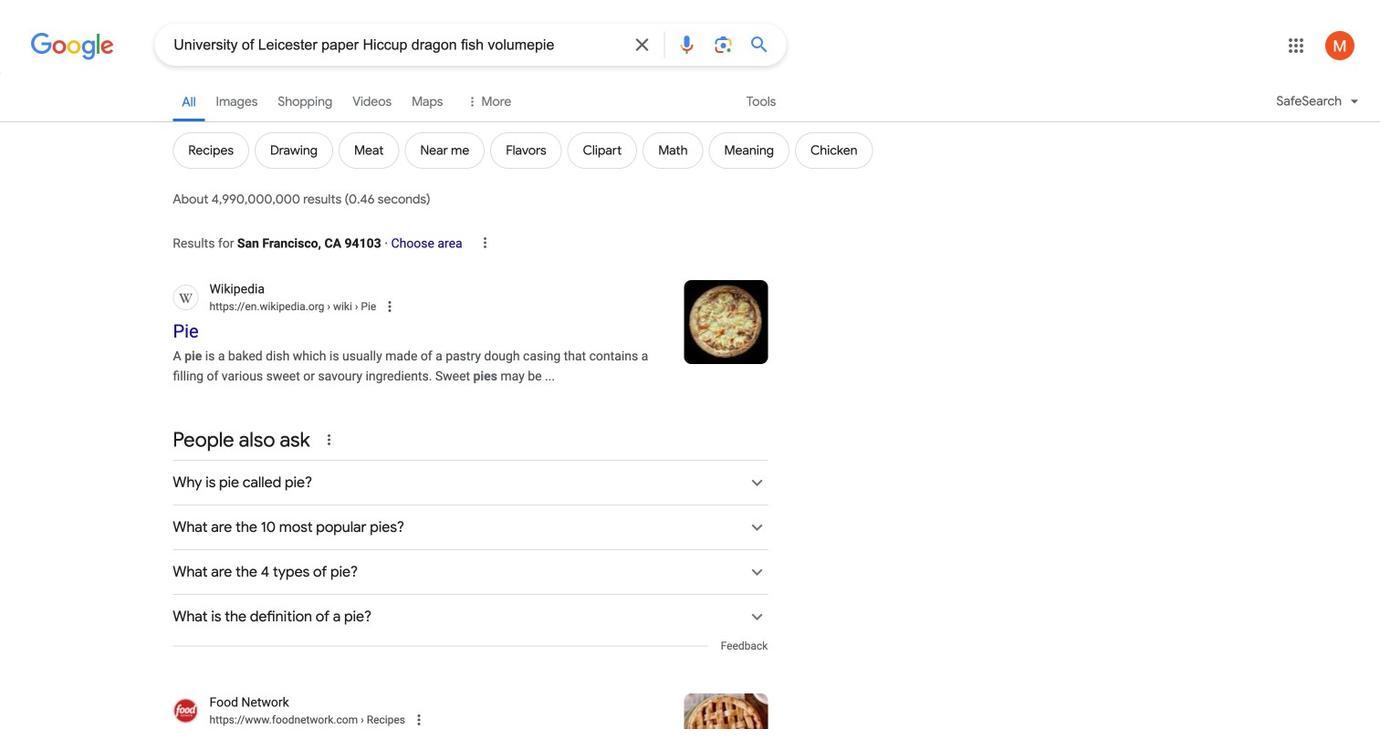 Task type: vqa. For each thing, say whether or not it's contained in the screenshot.
A
no



Task type: describe. For each thing, give the bounding box(es) containing it.
Search text field
[[174, 35, 620, 58]]

search by voice image
[[676, 34, 698, 56]]



Task type: locate. For each thing, give the bounding box(es) containing it.
None text field
[[209, 299, 376, 315], [324, 300, 376, 313], [209, 712, 405, 729], [209, 299, 376, 315], [324, 300, 376, 313], [209, 712, 405, 729]]

pie from en.wikipedia.org image
[[684, 280, 768, 364]]

navigation
[[0, 80, 1381, 180]]

google image
[[30, 33, 114, 60]]

None search field
[[0, 23, 786, 66]]

None text field
[[358, 714, 405, 727]]

search by image image
[[713, 34, 734, 56]]



